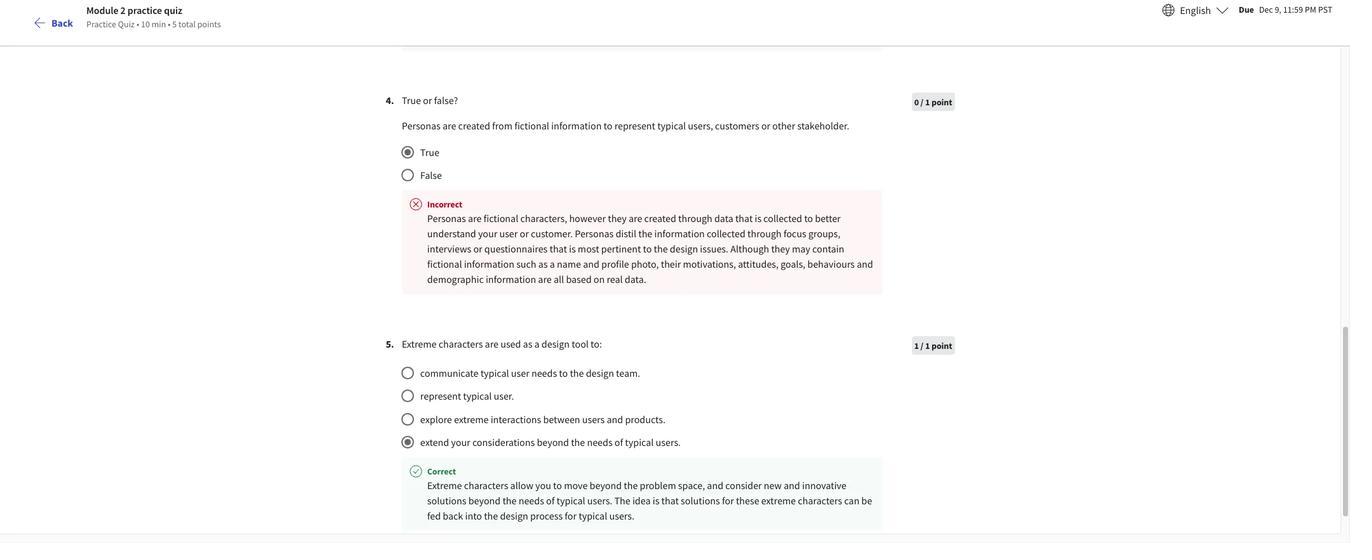Task type: describe. For each thing, give the bounding box(es) containing it.
or up 'questionnaires'
[[520, 227, 529, 240]]

between
[[543, 413, 580, 426]]

english button
[[1157, 0, 1234, 31]]

min
[[152, 18, 166, 30]]

communicate typical user needs to the design team.
[[420, 367, 649, 380]]

data.
[[625, 273, 646, 286]]

of inside correct extreme characters allow you to move beyond the problem space, and consider new and innovative solutions beyond the needs of typical users. the idea is that solutions for these extreme characters can be fed back into the design process for typical users.
[[546, 495, 555, 507]]

be
[[862, 495, 872, 507]]

1 solutions from the left
[[427, 495, 466, 507]]

extreme characters are used as a design tool to:
[[402, 338, 610, 350]]

group containing communicate typical user needs to the design team.
[[400, 363, 882, 531]]

the down tool at bottom left
[[570, 367, 584, 380]]

0 horizontal spatial they
[[608, 212, 627, 225]]

0 horizontal spatial for
[[565, 510, 577, 523]]

9,
[[1275, 3, 1282, 15]]

pertinent
[[601, 242, 641, 255]]

user.
[[494, 390, 514, 403]]

0 vertical spatial personas
[[402, 120, 441, 132]]

stakeholder.
[[797, 120, 849, 132]]

design inside correct extreme characters allow you to move beyond the problem space, and consider new and innovative solutions beyond the needs of typical users. the idea is that solutions for these extreme characters can be fed back into the design process for typical users.
[[500, 510, 528, 523]]

is inside correct extreme characters allow you to move beyond the problem space, and consider new and innovative solutions beyond the needs of typical users. the idea is that solutions for these extreme characters can be fed back into the design process for typical users.
[[653, 495, 659, 507]]

interactions
[[491, 413, 541, 426]]

1 horizontal spatial they
[[771, 242, 790, 255]]

motivations,
[[683, 258, 736, 270]]

needs inside correct extreme characters allow you to move beyond the problem space, and consider new and innovative solutions beyond the needs of typical users. the idea is that solutions for these extreme characters can be fed back into the design process for typical users.
[[519, 495, 544, 507]]

explore
[[420, 413, 452, 426]]

distil
[[616, 227, 636, 240]]

practice
[[86, 18, 116, 30]]

1 / 1 point
[[914, 340, 952, 352]]

2 vertical spatial users.
[[609, 510, 634, 523]]

into
[[465, 510, 482, 523]]

pst
[[1318, 3, 1333, 15]]

considerations
[[472, 436, 535, 449]]

false?
[[434, 94, 458, 107]]

team.
[[616, 367, 640, 380]]

0 horizontal spatial that
[[550, 242, 567, 255]]

or left "false?"
[[423, 94, 432, 107]]

10
[[141, 18, 150, 30]]

1 vertical spatial personas
[[427, 212, 466, 225]]

from
[[492, 120, 513, 132]]

created inside incorrect personas are fictional characters, however they are created through data that is collected to better understand your user or customer. personas distil the information collected through focus groups, interviews or questionnaires that is most pertinent to the design issues. although they may contain fictional information such as a name and profile photo, their motivations, attitudes, goals, behaviours and demographic information are all based on real data.
[[644, 212, 676, 225]]

on
[[594, 273, 605, 286]]

correct
[[427, 466, 456, 477]]

as inside incorrect personas are fictional characters, however they are created through data that is collected to better understand your user or customer. personas distil the information collected through focus groups, interviews or questionnaires that is most pertinent to the design issues. although they may contain fictional information such as a name and profile photo, their motivations, attitudes, goals, behaviours and demographic information are all based on real data.
[[538, 258, 548, 270]]

module for module 2 practice quiz practice quiz • 10 min • 5 total points
[[86, 3, 118, 16]]

the right into
[[484, 510, 498, 523]]

goals,
[[781, 258, 806, 270]]

are left all
[[538, 273, 552, 286]]

2 vertical spatial fictional
[[427, 258, 462, 270]]

customers
[[715, 120, 759, 132]]

these
[[736, 495, 759, 507]]

false
[[420, 169, 442, 181]]

real
[[607, 273, 623, 286]]

design left tool at bottom left
[[542, 338, 570, 350]]

incorrect personas are fictional characters, however they are created through data that is collected to better understand your user or customer. personas distil the information collected through focus groups, interviews or questionnaires that is most pertinent to the design issues. although they may contain fictional information such as a name and profile photo, their motivations, attitudes, goals, behaviours and demographic information are all based on real data.
[[427, 199, 875, 286]]

characters,
[[520, 212, 567, 225]]

1 vertical spatial through
[[748, 227, 782, 240]]

allow
[[510, 479, 533, 492]]

5 inside group
[[386, 338, 391, 350]]

are left used
[[485, 338, 499, 350]]

dialog containing module 2 practice quiz
[[0, 0, 1350, 544]]

idea
[[633, 495, 651, 507]]

points
[[197, 18, 221, 30]]

due
[[1239, 3, 1254, 15]]

focus
[[784, 227, 806, 240]]

0 horizontal spatial your
[[451, 436, 470, 449]]

1 vertical spatial represent
[[420, 390, 461, 403]]

your inside incorrect personas are fictional characters, however they are created through data that is collected to better understand your user or customer. personas distil the information collected through focus groups, interviews or questionnaires that is most pertinent to the design issues. although they may contain fictional information such as a name and profile photo, their motivations, attitudes, goals, behaviours and demographic information are all based on real data.
[[478, 227, 497, 240]]

such
[[516, 258, 536, 270]]

design inside incorrect personas are fictional characters, however they are created through data that is collected to better understand your user or customer. personas distil the information collected through focus groups, interviews or questionnaires that is most pertinent to the design issues. although they may contain fictional information such as a name and profile photo, their motivations, attitudes, goals, behaviours and demographic information are all based on real data.
[[670, 242, 698, 255]]

2 for module 2 practice quiz
[[306, 109, 320, 144]]

all
[[554, 273, 564, 286]]

innovative
[[802, 479, 847, 492]]

true or false?
[[402, 94, 458, 107]]

extend your considerations beyond the needs of typical users.
[[420, 436, 691, 449]]

module 2 practice quiz practice quiz • 10 min • 5 total points
[[86, 3, 221, 30]]

pm
[[1305, 3, 1317, 15]]

0 vertical spatial needs
[[532, 367, 557, 380]]

that inside correct extreme characters allow you to move beyond the problem space, and consider new and innovative solutions beyond the needs of typical users. the idea is that solutions for these extreme characters can be fed back into the design process for typical users.
[[662, 495, 679, 507]]

english
[[1180, 4, 1211, 17]]

the up their
[[654, 242, 668, 255]]

extend
[[420, 436, 449, 449]]

quiz
[[118, 18, 135, 30]]

customer.
[[531, 227, 573, 240]]

are up the 'understand'
[[468, 212, 482, 225]]

or left other
[[761, 120, 770, 132]]

0 vertical spatial created
[[458, 120, 490, 132]]

can
[[844, 495, 860, 507]]

show notifications image
[[1179, 16, 1194, 31]]

1 vertical spatial users.
[[587, 495, 612, 507]]

correct extreme characters allow you to move beyond the problem space, and consider new and innovative solutions beyond the needs of typical users. the idea is that solutions for these extreme characters can be fed back into the design process for typical users.
[[427, 466, 874, 523]]

you
[[535, 479, 551, 492]]

name
[[557, 258, 581, 270]]

and right users
[[607, 413, 623, 426]]

better
[[815, 212, 841, 225]]

2 vertical spatial characters
[[798, 495, 842, 507]]

. for 4
[[391, 94, 394, 107]]

extreme inside correct extreme characters allow you to move beyond the problem space, and consider new and innovative solutions beyond the needs of typical users. the idea is that solutions for these extreme characters can be fed back into the design process for typical users.
[[761, 495, 796, 507]]

/ for communicate typical user needs to the design team.
[[921, 340, 924, 352]]

0 vertical spatial extreme
[[454, 413, 489, 426]]

are up distil
[[629, 212, 642, 225]]

2 vertical spatial personas
[[575, 227, 614, 240]]

0 vertical spatial characters
[[439, 338, 483, 350]]

attitudes,
[[738, 258, 779, 270]]

practice quiz dialog
[[0, 0, 1350, 544]]

space,
[[678, 479, 705, 492]]

0 vertical spatial is
[[755, 212, 762, 225]]

their
[[661, 258, 681, 270]]

4 .
[[386, 94, 394, 107]]

new
[[764, 479, 782, 492]]

0 vertical spatial collected
[[764, 212, 802, 225]]

back
[[443, 510, 463, 523]]

0
[[914, 97, 919, 108]]

however
[[569, 212, 606, 225]]

the down users
[[571, 436, 585, 449]]

5 .
[[386, 338, 394, 350]]

and right space,
[[707, 479, 723, 492]]

fed
[[427, 510, 441, 523]]

users
[[582, 413, 605, 426]]

used
[[501, 338, 521, 350]]

0 vertical spatial fictional
[[515, 120, 549, 132]]

although
[[731, 242, 769, 255]]

5 inside module 2 practice quiz practice quiz • 10 min • 5 total points
[[172, 18, 177, 30]]



Task type: locate. For each thing, give the bounding box(es) containing it.
move
[[564, 479, 588, 492]]

extreme down new
[[761, 495, 796, 507]]

user
[[499, 227, 518, 240], [511, 367, 530, 380]]

groups,
[[809, 227, 841, 240]]

1 vertical spatial as
[[523, 338, 532, 350]]

needs down the allow
[[519, 495, 544, 507]]

practice for module 2 practice quiz
[[325, 109, 418, 144]]

total
[[179, 18, 196, 30]]

1 vertical spatial .
[[391, 338, 394, 350]]

through left data
[[678, 212, 712, 225]]

1 horizontal spatial through
[[748, 227, 782, 240]]

0 horizontal spatial of
[[546, 495, 555, 507]]

consider
[[725, 479, 762, 492]]

and right behaviours
[[857, 258, 873, 270]]

1 vertical spatial of
[[546, 495, 555, 507]]

1 vertical spatial your
[[451, 436, 470, 449]]

1 vertical spatial created
[[644, 212, 676, 225]]

1 horizontal spatial created
[[644, 212, 676, 225]]

1 point from the top
[[932, 97, 952, 108]]

1 vertical spatial 5
[[386, 338, 391, 350]]

0 horizontal spatial module
[[86, 3, 118, 16]]

1 vertical spatial a
[[534, 338, 540, 350]]

1 horizontal spatial represent
[[615, 120, 655, 132]]

fictional up 'questionnaires'
[[484, 212, 518, 225]]

point for true
[[932, 97, 952, 108]]

module for module 2 practice quiz
[[214, 109, 301, 144]]

solutions
[[427, 495, 466, 507], [681, 495, 720, 507]]

2 vertical spatial needs
[[519, 495, 544, 507]]

practice inside module 2 practice quiz practice quiz • 10 min • 5 total points
[[128, 3, 162, 16]]

dialog
[[0, 0, 1350, 544]]

personas down true or false?
[[402, 120, 441, 132]]

coursera image
[[15, 10, 96, 31]]

1 horizontal spatial 5
[[386, 338, 391, 350]]

true up false
[[420, 146, 439, 158]]

incorrect
[[427, 199, 462, 210]]

1 . from the top
[[391, 94, 394, 107]]

most
[[578, 242, 599, 255]]

a inside incorrect personas are fictional characters, however they are created through data that is collected to better understand your user or customer. personas distil the information collected through focus groups, interviews or questionnaires that is most pertinent to the design issues. although they may contain fictional information such as a name and profile photo, their motivations, attitudes, goals, behaviours and demographic information are all based on real data.
[[550, 258, 555, 270]]

information
[[551, 120, 602, 132], [654, 227, 705, 240], [464, 258, 514, 270], [486, 273, 536, 286]]

beyond
[[537, 436, 569, 449], [590, 479, 622, 492], [468, 495, 501, 507]]

group containing true
[[400, 142, 882, 295]]

to inside correct extreme characters allow you to move beyond the problem space, and consider new and innovative solutions beyond the needs of typical users. the idea is that solutions for these extreme characters can be fed back into the design process for typical users.
[[553, 479, 562, 492]]

solutions up the back
[[427, 495, 466, 507]]

extreme right 5 . on the bottom left
[[402, 338, 437, 350]]

module inside module 2 practice quiz practice quiz • 10 min • 5 total points
[[86, 3, 118, 16]]

0 vertical spatial that
[[735, 212, 753, 225]]

beyond up the
[[590, 479, 622, 492]]

1 horizontal spatial 2
[[306, 109, 320, 144]]

0 horizontal spatial as
[[523, 338, 532, 350]]

through
[[678, 212, 712, 225], [748, 227, 782, 240]]

characters up "communicate"
[[439, 338, 483, 350]]

group containing 4
[[386, 93, 955, 295]]

point for communicate typical user needs to the design team.
[[932, 340, 952, 352]]

1 vertical spatial user
[[511, 367, 530, 380]]

as right the such
[[538, 258, 548, 270]]

1 vertical spatial practice
[[325, 109, 418, 144]]

extreme down represent typical user.
[[454, 413, 489, 426]]

user up user.
[[511, 367, 530, 380]]

personas down incorrect
[[427, 212, 466, 225]]

questionnaires
[[484, 242, 548, 255]]

user inside incorrect personas are fictional characters, however they are created through data that is collected to better understand your user or customer. personas distil the information collected through focus groups, interviews or questionnaires that is most pertinent to the design issues. although they may contain fictional information such as a name and profile photo, their motivations, attitudes, goals, behaviours and demographic information are all based on real data.
[[499, 227, 518, 240]]

your right extend
[[451, 436, 470, 449]]

1 vertical spatial true
[[420, 146, 439, 158]]

menu item
[[1084, 13, 1165, 54]]

1 horizontal spatial that
[[662, 495, 679, 507]]

the
[[638, 227, 652, 240], [654, 242, 668, 255], [570, 367, 584, 380], [571, 436, 585, 449], [624, 479, 638, 492], [503, 495, 517, 507], [484, 510, 498, 523]]

solutions down space,
[[681, 495, 720, 507]]

0 vertical spatial 2
[[120, 3, 126, 16]]

beyond up into
[[468, 495, 501, 507]]

. for 5
[[391, 338, 394, 350]]

module
[[86, 3, 118, 16], [214, 109, 301, 144]]

0 vertical spatial for
[[722, 495, 734, 507]]

issues.
[[700, 242, 728, 255]]

needs up explore extreme interactions between users and products.
[[532, 367, 557, 380]]

0 horizontal spatial created
[[458, 120, 490, 132]]

problem
[[640, 479, 676, 492]]

created left from
[[458, 120, 490, 132]]

profile
[[602, 258, 629, 270]]

1 for communicate typical user needs to the design team.
[[925, 340, 930, 352]]

or right interviews
[[473, 242, 482, 255]]

and
[[583, 258, 600, 270], [857, 258, 873, 270], [607, 413, 623, 426], [707, 479, 723, 492], [784, 479, 800, 492]]

beyond down explore extreme interactions between users and products.
[[537, 436, 569, 449]]

point
[[932, 97, 952, 108], [932, 340, 952, 352]]

users.
[[656, 436, 681, 449], [587, 495, 612, 507], [609, 510, 634, 523]]

0 horizontal spatial collected
[[707, 227, 746, 240]]

1 vertical spatial 2
[[306, 109, 320, 144]]

process
[[530, 510, 563, 523]]

1 horizontal spatial of
[[615, 436, 623, 449]]

may
[[792, 242, 810, 255]]

1 / from the top
[[921, 97, 924, 108]]

0 vertical spatial as
[[538, 258, 548, 270]]

2 solutions from the left
[[681, 495, 720, 507]]

practice up the 10
[[128, 3, 162, 16]]

photo,
[[631, 258, 659, 270]]

of up the
[[615, 436, 623, 449]]

0 vertical spatial of
[[615, 436, 623, 449]]

design up their
[[670, 242, 698, 255]]

0 / 1 point
[[914, 97, 952, 108]]

a up all
[[550, 258, 555, 270]]

dec
[[1259, 3, 1273, 15]]

0 vertical spatial they
[[608, 212, 627, 225]]

typical
[[657, 120, 686, 132], [481, 367, 509, 380], [463, 390, 492, 403], [625, 436, 654, 449], [557, 495, 585, 507], [579, 510, 607, 523]]

for left these
[[722, 495, 734, 507]]

data
[[714, 212, 733, 225]]

2 vertical spatial that
[[662, 495, 679, 507]]

0 horizontal spatial quiz
[[164, 3, 182, 16]]

is up name
[[569, 242, 576, 255]]

the right distil
[[638, 227, 652, 240]]

are
[[443, 120, 456, 132], [468, 212, 482, 225], [629, 212, 642, 225], [538, 273, 552, 286], [485, 338, 499, 350]]

a right used
[[534, 338, 540, 350]]

fictional
[[515, 120, 549, 132], [484, 212, 518, 225], [427, 258, 462, 270]]

2 for module 2 practice quiz practice quiz • 10 min • 5 total points
[[120, 3, 126, 16]]

for right the process
[[565, 510, 577, 523]]

design down the allow
[[500, 510, 528, 523]]

fictional right from
[[515, 120, 549, 132]]

0 horizontal spatial solutions
[[427, 495, 466, 507]]

a
[[550, 258, 555, 270], [534, 338, 540, 350]]

0 vertical spatial represent
[[615, 120, 655, 132]]

2 vertical spatial beyond
[[468, 495, 501, 507]]

1 vertical spatial they
[[771, 242, 790, 255]]

5
[[172, 18, 177, 30], [386, 338, 391, 350]]

1 horizontal spatial as
[[538, 258, 548, 270]]

extreme down correct
[[427, 479, 462, 492]]

design left team.
[[586, 367, 614, 380]]

Search in course text field
[[111, 8, 302, 30]]

due dec 9, 11:59 pm pst
[[1239, 3, 1333, 15]]

collected up focus
[[764, 212, 802, 225]]

0 vertical spatial practice
[[128, 3, 162, 16]]

1 horizontal spatial solutions
[[681, 495, 720, 507]]

the up the
[[624, 479, 638, 492]]

quiz for module 2 practice quiz practice quiz • 10 min • 5 total points
[[164, 3, 182, 16]]

characters
[[439, 338, 483, 350], [464, 479, 508, 492], [798, 495, 842, 507]]

2 point from the top
[[932, 340, 952, 352]]

group containing 5
[[386, 336, 955, 531]]

2 vertical spatial is
[[653, 495, 659, 507]]

2 horizontal spatial beyond
[[590, 479, 622, 492]]

explore extreme interactions between users and products.
[[420, 413, 674, 426]]

quiz inside module 2 practice quiz practice quiz • 10 min • 5 total points
[[164, 3, 182, 16]]

0 vertical spatial user
[[499, 227, 518, 240]]

based
[[566, 273, 592, 286]]

that down customer. at the top left of the page
[[550, 242, 567, 255]]

is
[[755, 212, 762, 225], [569, 242, 576, 255], [653, 495, 659, 507]]

represent typical user.
[[420, 390, 522, 403]]

users,
[[688, 120, 713, 132]]

fictional down interviews
[[427, 258, 462, 270]]

1 • from the left
[[136, 18, 139, 30]]

1 horizontal spatial extreme
[[761, 495, 796, 507]]

true
[[402, 94, 421, 107], [420, 146, 439, 158]]

users. down the
[[609, 510, 634, 523]]

0 vertical spatial /
[[921, 97, 924, 108]]

0 horizontal spatial is
[[569, 242, 576, 255]]

and down most
[[583, 258, 600, 270]]

true for true
[[420, 146, 439, 158]]

the down the allow
[[503, 495, 517, 507]]

0 vertical spatial beyond
[[537, 436, 569, 449]]

0 vertical spatial through
[[678, 212, 712, 225]]

1 horizontal spatial practice
[[325, 109, 418, 144]]

created up their
[[644, 212, 676, 225]]

1 horizontal spatial •
[[168, 18, 171, 30]]

quiz down "false?"
[[424, 109, 473, 144]]

1 vertical spatial characters
[[464, 479, 508, 492]]

are down "false?"
[[443, 120, 456, 132]]

practice down 4
[[325, 109, 418, 144]]

0 vertical spatial true
[[402, 94, 421, 107]]

1 vertical spatial fictional
[[484, 212, 518, 225]]

1 horizontal spatial is
[[653, 495, 659, 507]]

1 horizontal spatial beyond
[[537, 436, 569, 449]]

1 vertical spatial point
[[932, 340, 952, 352]]

1 vertical spatial is
[[569, 242, 576, 255]]

extreme inside correct extreme characters allow you to move beyond the problem space, and consider new and innovative solutions beyond the needs of typical users. the idea is that solutions for these extreme characters can be fed back into the design process for typical users.
[[427, 479, 462, 492]]

0 horizontal spatial 2
[[120, 3, 126, 16]]

0 vertical spatial 5
[[172, 18, 177, 30]]

1 vertical spatial quiz
[[424, 109, 473, 144]]

demographic
[[427, 273, 484, 286]]

0 horizontal spatial represent
[[420, 390, 461, 403]]

• left the 10
[[136, 18, 139, 30]]

0 vertical spatial quiz
[[164, 3, 182, 16]]

needs
[[532, 367, 557, 380], [587, 436, 613, 449], [519, 495, 544, 507]]

1 horizontal spatial quiz
[[424, 109, 473, 144]]

group
[[402, 0, 882, 51], [386, 93, 955, 295], [400, 142, 882, 295], [386, 336, 955, 531], [400, 363, 882, 531]]

1 vertical spatial beyond
[[590, 479, 622, 492]]

0 horizontal spatial 5
[[172, 18, 177, 30]]

contain
[[812, 242, 844, 255]]

1 vertical spatial /
[[921, 340, 924, 352]]

4
[[386, 94, 391, 107]]

1
[[925, 97, 930, 108], [914, 340, 919, 352], [925, 340, 930, 352]]

1 vertical spatial needs
[[587, 436, 613, 449]]

0 horizontal spatial •
[[136, 18, 139, 30]]

through up although
[[748, 227, 782, 240]]

and right new
[[784, 479, 800, 492]]

personas up most
[[575, 227, 614, 240]]

your up 'questionnaires'
[[478, 227, 497, 240]]

0 vertical spatial your
[[478, 227, 497, 240]]

as right used
[[523, 338, 532, 350]]

user up 'questionnaires'
[[499, 227, 518, 240]]

1 horizontal spatial your
[[478, 227, 497, 240]]

that right data
[[735, 212, 753, 225]]

true for true or false?
[[402, 94, 421, 107]]

/ for true
[[921, 97, 924, 108]]

module 2 practice quiz
[[214, 109, 473, 144]]

11:59
[[1283, 3, 1303, 15]]

collected down data
[[707, 227, 746, 240]]

0 vertical spatial point
[[932, 97, 952, 108]]

0 horizontal spatial extreme
[[454, 413, 489, 426]]

1 horizontal spatial a
[[550, 258, 555, 270]]

characters up into
[[464, 479, 508, 492]]

of up the process
[[546, 495, 555, 507]]

0 horizontal spatial a
[[534, 338, 540, 350]]

1 vertical spatial extreme
[[761, 495, 796, 507]]

2 . from the top
[[391, 338, 394, 350]]

0 horizontal spatial beyond
[[468, 495, 501, 507]]

they up distil
[[608, 212, 627, 225]]

2 / from the top
[[921, 340, 924, 352]]

quiz for module 2 practice quiz
[[424, 109, 473, 144]]

understand
[[427, 227, 476, 240]]

the
[[614, 495, 631, 507]]

tool
[[572, 338, 589, 350]]

they up the 'goals,'
[[771, 242, 790, 255]]

behaviours
[[808, 258, 855, 270]]

or
[[423, 94, 432, 107], [761, 120, 770, 132], [520, 227, 529, 240], [473, 242, 482, 255]]

1 vertical spatial that
[[550, 242, 567, 255]]

.
[[391, 94, 394, 107], [391, 338, 394, 350]]

collected
[[764, 212, 802, 225], [707, 227, 746, 240]]

products.
[[625, 413, 666, 426]]

0 vertical spatial module
[[86, 3, 118, 16]]

they
[[608, 212, 627, 225], [771, 242, 790, 255]]

users. left the
[[587, 495, 612, 507]]

• right min at left top
[[168, 18, 171, 30]]

0 horizontal spatial practice
[[128, 3, 162, 16]]

0 vertical spatial users.
[[656, 436, 681, 449]]

2 horizontal spatial that
[[735, 212, 753, 225]]

communicate
[[420, 367, 479, 380]]

to
[[604, 120, 613, 132], [804, 212, 813, 225], [643, 242, 652, 255], [559, 367, 568, 380], [553, 479, 562, 492]]

that down the problem
[[662, 495, 679, 507]]

design
[[670, 242, 698, 255], [542, 338, 570, 350], [586, 367, 614, 380], [500, 510, 528, 523]]

users. down products.
[[656, 436, 681, 449]]

practice for module 2 practice quiz practice quiz • 10 min • 5 total points
[[128, 3, 162, 16]]

interviews
[[427, 242, 471, 255]]

back
[[51, 17, 73, 29]]

2 • from the left
[[168, 18, 171, 30]]

to:
[[591, 338, 602, 350]]

true right 4 .
[[402, 94, 421, 107]]

is right idea
[[653, 495, 659, 507]]

represent
[[615, 120, 655, 132], [420, 390, 461, 403]]

extreme
[[454, 413, 489, 426], [761, 495, 796, 507]]

quiz up total
[[164, 3, 182, 16]]

back button
[[30, 0, 76, 46]]

2 inside module 2 practice quiz practice quiz • 10 min • 5 total points
[[120, 3, 126, 16]]

0 vertical spatial extreme
[[402, 338, 437, 350]]

other
[[773, 120, 795, 132]]

personas are created from fictional information to represent typical users, customers or other stakeholder.
[[402, 120, 858, 132]]

1 for true
[[925, 97, 930, 108]]

characters down innovative
[[798, 495, 842, 507]]

needs down users
[[587, 436, 613, 449]]

0 horizontal spatial through
[[678, 212, 712, 225]]

1 vertical spatial collected
[[707, 227, 746, 240]]

personas
[[402, 120, 441, 132], [427, 212, 466, 225], [575, 227, 614, 240]]

is up although
[[755, 212, 762, 225]]



Task type: vqa. For each thing, say whether or not it's contained in the screenshot.
Open
no



